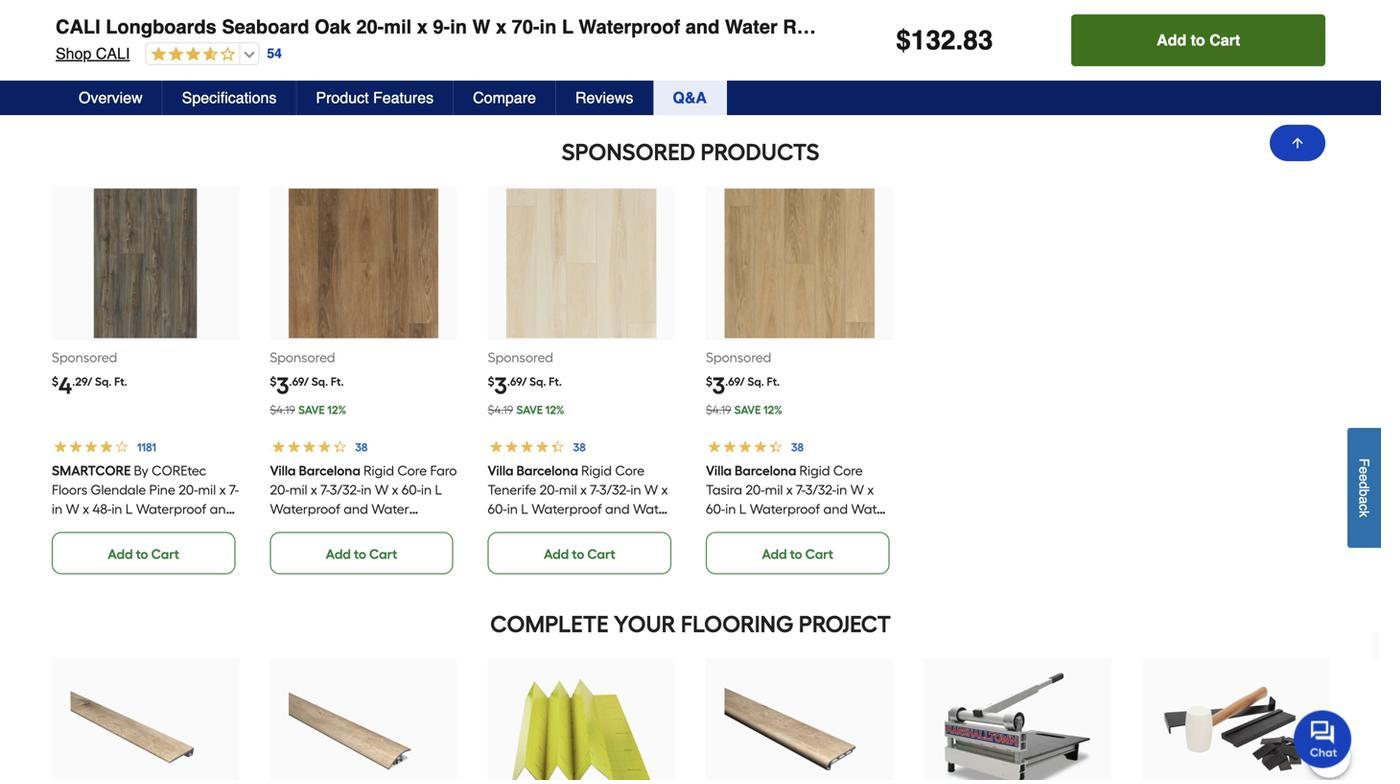 Task type: describe. For each thing, give the bounding box(es) containing it.
1 3 list item from the left
[[270, 187, 457, 575]]

add to cart for by coretec floors glendale pine 20-mil x 7- in w x 48-in l waterproof and water resistant interlocking luxury vinyl plank flooring (16.54-sq ft/ carton)
[[108, 546, 179, 562]]

cart inside 'button'
[[1210, 31, 1241, 49]]

f e e d b a c k button
[[1348, 428, 1382, 548]]

save for rigid core tasira 20-mil x 7-3/32-in w x 60-in l waterproof and water resistant interlocking luxury vinyl plank flooring (23.88-sq ft/ carton)
[[735, 403, 761, 417]]

cali longboards seaboard oak 20-mil x 9-in w x 70-in l waterproof and water resistant interlocking luxury vinyl plank flooring (26.62-sq ft/ ca
[[56, 16, 1382, 38]]

longboards
[[106, 16, 217, 38]]

rigid core faro 20-mil x 7-3/32-in w x 60-in l waterproof and water resistant interlocking luxury vinyl plank flooring (23.88-sq ft/ carton)
[[270, 463, 457, 575]]

water inside by coretec floors glendale pine 20-mil x 7- in w x 48-in l waterproof and water resistant interlocking luxury vinyl plank flooring (16.54-sq ft/ carton)
[[52, 520, 90, 536]]

l for seaboard
[[562, 16, 574, 38]]

overview
[[79, 89, 143, 107]]

compare button
[[454, 81, 557, 115]]

interlocking for rigid core tasira 20-mil x 7-3/32-in w x 60-in l waterproof and water resistant interlocking luxury vinyl plank flooring (23.88-sq ft/ carton)
[[764, 520, 835, 536]]

cart for rigid core tenerife 20-mil x 7-3/32-in w x 60-in l waterproof and water resistant interlocking luxury vinyl plank flooring (23.88-sq ft/ carton)
[[588, 546, 616, 562]]

3 for rigid core tenerife 20-mil x 7-3/32-in w x 60-in l waterproof and water resistant interlocking luxury vinyl plank flooring (23.88-sq ft/ carton)
[[495, 372, 507, 400]]

resistant for rigid core tenerife 20-mil x 7-3/32-in w x 60-in l waterproof and water resistant interlocking luxury vinyl plank flooring (23.88-sq ft/ carton)
[[488, 520, 543, 536]]

villa barcelona for rigid core faro 20-mil x 7-3/32-in w x 60-in l waterproof and water resistant interlocking luxury vinyl plank flooring (23.88-sq ft/ carton)
[[270, 463, 361, 479]]

3/32- for rigid core tenerife 20-mil x 7-3/32-in w x 60-in l waterproof and water resistant interlocking luxury vinyl plank flooring (23.88-sq ft/ carton)
[[600, 482, 631, 498]]

cali longboards seaboard oak 0.33-in t x 1.39-in w x 72.83-in l vinyl threshold image
[[71, 661, 221, 780]]

core for rigid core faro 20-mil x 7-3/32-in w x 60-in l waterproof and water resistant interlocking luxury vinyl plank flooring (23.88-sq ft/ carton)
[[397, 463, 427, 479]]

ft/ for rigid core tasira 20-mil x 7-3/32-in w x 60-in l waterproof and water resistant interlocking luxury vinyl plank flooring (23.88-sq ft/ carton)
[[706, 559, 721, 575]]

chat invite button image
[[1295, 710, 1353, 768]]

reviews button
[[557, 81, 654, 115]]

3/32- for rigid core tasira 20-mil x 7-3/32-in w x 60-in l waterproof and water resistant interlocking luxury vinyl plank flooring (23.88-sq ft/ carton)
[[806, 482, 837, 498]]

water for faro
[[371, 501, 409, 517]]

resistant inside by coretec floors glendale pine 20-mil x 7- in w x 48-in l waterproof and water resistant interlocking luxury vinyl plank flooring (16.54-sq ft/ carton)
[[93, 520, 148, 536]]

ft/ for cali longboards seaboard oak 20-mil x 9-in w x 70-in l waterproof and water resistant interlocking luxury vinyl plank flooring (26.62-sq ft/ ca
[[1336, 16, 1355, 38]]

1 e from the top
[[1357, 467, 1373, 474]]

q&a button
[[654, 81, 727, 115]]

7- for rigid core tasira 20-mil x 7-3/32-in w x 60-in l waterproof and water resistant interlocking luxury vinyl plank flooring (23.88-sq ft/ carton)
[[796, 482, 806, 498]]

f e e d b a c k
[[1357, 458, 1373, 517]]

luxury inside by coretec floors glendale pine 20-mil x 7- in w x 48-in l waterproof and water resistant interlocking luxury vinyl plank flooring (16.54-sq ft/ carton)
[[52, 539, 92, 556]]

save for rigid core faro 20-mil x 7-3/32-in w x 60-in l waterproof and water resistant interlocking luxury vinyl plank flooring (23.88-sq ft/ carton)
[[298, 403, 325, 417]]

marshalltown 13-in vinyl floor cutter image
[[943, 661, 1093, 780]]

to inside 'button'
[[1191, 31, 1206, 49]]

7- for rigid core faro 20-mil x 7-3/32-in w x 60-in l waterproof and water resistant interlocking luxury vinyl plank flooring (23.88-sq ft/ carton)
[[321, 482, 330, 498]]

barcelona for rigid core faro 20-mil x 7-3/32-in w x 60-in l waterproof and water resistant interlocking luxury vinyl plank flooring (23.88-sq ft/ carton)
[[299, 463, 361, 479]]

l inside by coretec floors glendale pine 20-mil x 7- in w x 48-in l waterproof and water resistant interlocking luxury vinyl plank flooring (16.54-sq ft/ carton)
[[126, 501, 133, 517]]

by
[[134, 463, 149, 479]]

smartcore soft and sound 25.7-ft x 3.9-ft x 1.5-mm premium foam flooring underlayment (100-sq ft /fan fold) image
[[507, 661, 657, 780]]

ft. for rigid core faro 20-mil x 7-3/32-in w x 60-in l waterproof and water resistant interlocking luxury vinyl plank flooring (23.88-sq ft/ carton)
[[331, 375, 344, 389]]

add to cart for rigid core faro 20-mil x 7-3/32-in w x 60-in l waterproof and water resistant interlocking luxury vinyl plank flooring (23.88-sq ft/ carton)
[[326, 546, 398, 562]]

7- for rigid core tenerife 20-mil x 7-3/32-in w x 60-in l waterproof and water resistant interlocking luxury vinyl plank flooring (23.88-sq ft/ carton)
[[591, 482, 600, 498]]

$ 132 . 83
[[896, 25, 994, 56]]

interlocking for rigid core faro 20-mil x 7-3/32-in w x 60-in l waterproof and water resistant interlocking luxury vinyl plank flooring (23.88-sq ft/ carton)
[[328, 520, 399, 536]]

to for rigid core faro 20-mil x 7-3/32-in w x 60-in l waterproof and water resistant interlocking luxury vinyl plank flooring (23.88-sq ft/ carton)
[[354, 546, 367, 562]]

waterproof for faro
[[270, 501, 340, 517]]

complete your flooring project heading
[[50, 605, 1332, 643]]

floors
[[52, 482, 87, 498]]

tasira
[[706, 482, 743, 498]]

.29/
[[72, 375, 92, 389]]

mil for tasira
[[765, 482, 783, 498]]

w for seaboard
[[473, 16, 491, 38]]

to for rigid core tenerife 20-mil x 7-3/32-in w x 60-in l waterproof and water resistant interlocking luxury vinyl plank flooring (23.88-sq ft/ carton)
[[572, 546, 585, 562]]

2 e from the top
[[1357, 474, 1373, 481]]

project source flooring 4-pc installation kit image
[[1161, 661, 1311, 780]]

villa barcelona for rigid core tasira 20-mil x 7-3/32-in w x 60-in l waterproof and water resistant interlocking luxury vinyl plank flooring (23.88-sq ft/ carton)
[[706, 463, 797, 479]]

flooring inside heading
[[681, 610, 794, 638]]

ft. inside $ 4 .29/ sq. ft.
[[114, 375, 127, 389]]

shop
[[56, 45, 92, 62]]

glendale
[[91, 482, 146, 498]]

c
[[1357, 504, 1373, 511]]

coretec
[[152, 463, 206, 479]]

54
[[267, 46, 282, 61]]

add for rigid core tasira 20-mil x 7-3/32-in w x 60-in l waterproof and water resistant interlocking luxury vinyl plank flooring (23.88-sq ft/ carton)
[[762, 546, 787, 562]]

plank for cali longboards seaboard oak 20-mil x 9-in w x 70-in l waterproof and water resistant interlocking luxury vinyl plank flooring (26.62-sq ft/ ca
[[1109, 16, 1161, 38]]

flooring inside by coretec floors glendale pine 20-mil x 7- in w x 48-in l waterproof and water resistant interlocking luxury vinyl plank flooring (16.54-sq ft/ carton)
[[164, 539, 213, 556]]

cart for rigid core tasira 20-mil x 7-3/32-in w x 60-in l waterproof and water resistant interlocking luxury vinyl plank flooring (23.88-sq ft/ carton)
[[806, 546, 834, 562]]

sq. for rigid core tenerife 20-mil x 7-3/32-in w x 60-in l waterproof and water resistant interlocking luxury vinyl plank flooring (23.88-sq ft/ carton)
[[530, 375, 547, 389]]

.69/ for rigid core tasira 20-mil x 7-3/32-in w x 60-in l waterproof and water resistant interlocking luxury vinyl plank flooring (23.88-sq ft/ carton)
[[726, 375, 745, 389]]

plank for rigid core tenerife 20-mil x 7-3/32-in w x 60-in l waterproof and water resistant interlocking luxury vinyl plank flooring (23.88-sq ft/ carton)
[[520, 539, 553, 556]]

b
[[1357, 489, 1373, 496]]

interlocking for rigid core tenerife 20-mil x 7-3/32-in w x 60-in l waterproof and water resistant interlocking luxury vinyl plank flooring (23.88-sq ft/ carton)
[[546, 520, 617, 536]]

ft/ for rigid core faro 20-mil x 7-3/32-in w x 60-in l waterproof and water resistant interlocking luxury vinyl plank flooring (23.88-sq ft/ carton)
[[270, 559, 285, 575]]

sq for cali longboards seaboard oak 20-mil x 9-in w x 70-in l waterproof and water resistant interlocking luxury vinyl plank flooring (26.62-sq ft/ ca
[[1309, 16, 1331, 38]]

sponsored inside "southdeep products" heading
[[562, 138, 696, 166]]

barcelona for rigid core tenerife 20-mil x 7-3/32-in w x 60-in l waterproof and water resistant interlocking luxury vinyl plank flooring (23.88-sq ft/ carton)
[[517, 463, 579, 479]]

f
[[1357, 458, 1373, 467]]

$4.19 for rigid core faro 20-mil x 7-3/32-in w x 60-in l waterproof and water resistant interlocking luxury vinyl plank flooring (23.88-sq ft/ carton)
[[270, 403, 295, 417]]

20- for tenerife
[[540, 482, 560, 498]]

sq for rigid core faro 20-mil x 7-3/32-in w x 60-in l waterproof and water resistant interlocking luxury vinyl plank flooring (23.88-sq ft/ carton)
[[430, 539, 445, 556]]

60- for tenerife
[[488, 501, 508, 517]]

save for rigid core tenerife 20-mil x 7-3/32-in w x 60-in l waterproof and water resistant interlocking luxury vinyl plank flooring (23.88-sq ft/ carton)
[[517, 403, 543, 417]]

20- for tasira
[[746, 482, 765, 498]]

ft/ inside by coretec floors glendale pine 20-mil x 7- in w x 48-in l waterproof and water resistant interlocking luxury vinyl plank flooring (16.54-sq ft/ carton)
[[108, 559, 122, 575]]

4 list item
[[52, 187, 239, 575]]

villa barcelona rigid core tasira 20-mil x 7-3/32-in w x 60-in l waterproof and water resistant interlocking luxury vinyl plank flooring (23.88-sq ft/ carton) image
[[725, 188, 875, 338]]

water for seaboard
[[725, 16, 778, 38]]

cali longboards vinyl pro 2.06-in x 72.83-in seaboard oak prefinished vinyl stair nosing image
[[725, 661, 875, 780]]

plank for rigid core faro 20-mil x 7-3/32-in w x 60-in l waterproof and water resistant interlocking luxury vinyl plank flooring (23.88-sq ft/ carton)
[[301, 539, 335, 556]]

ca
[[1360, 16, 1382, 38]]

flooring for rigid core tenerife 20-mil x 7-3/32-in w x 60-in l waterproof and water resistant interlocking luxury vinyl plank flooring (23.88-sq ft/ carton)
[[556, 539, 605, 556]]

seaboard
[[222, 16, 309, 38]]

3/32- for rigid core faro 20-mil x 7-3/32-in w x 60-in l waterproof and water resistant interlocking luxury vinyl plank flooring (23.88-sq ft/ carton)
[[330, 482, 361, 498]]

oak
[[315, 16, 351, 38]]

$4.19 save 12% for rigid core tenerife 20-mil x 7-3/32-in w x 60-in l waterproof and water resistant interlocking luxury vinyl plank flooring (23.88-sq ft/ carton)
[[488, 403, 565, 417]]

60- for tasira
[[706, 501, 726, 517]]

vinyl for rigid core tasira 20-mil x 7-3/32-in w x 60-in l waterproof and water resistant interlocking luxury vinyl plank flooring (23.88-sq ft/ carton)
[[706, 539, 734, 556]]

sq. inside $ 4 .29/ sq. ft.
[[95, 375, 112, 389]]

k
[[1357, 511, 1373, 517]]

add to cart button
[[1072, 14, 1326, 66]]

sponsored for rigid core tasira 20-mil x 7-3/32-in w x 60-in l waterproof and water resistant interlocking luxury vinyl plank flooring (23.88-sq ft/ carton)
[[706, 349, 772, 366]]

villa barcelona rigid core tenerife 20-mil x 7-3/32-in w x 60-in l waterproof and water resistant interlocking luxury vinyl plank flooring (23.88-sq ft/ carton) image
[[507, 188, 657, 338]]

$4.19 save 12% for rigid core tasira 20-mil x 7-3/32-in w x 60-in l waterproof and water resistant interlocking luxury vinyl plank flooring (23.88-sq ft/ carton)
[[706, 403, 783, 417]]

$ 4 .29/ sq. ft.
[[52, 372, 127, 400]]

and for faro
[[344, 501, 368, 517]]

villa barcelona rigid core faro 20-mil x 7-3/32-in w x 60-in l waterproof and water resistant interlocking luxury vinyl plank flooring (23.88-sq ft/ carton) image
[[289, 188, 439, 338]]

product features button
[[297, 81, 454, 115]]

carton) for rigid core tasira 20-mil x 7-3/32-in w x 60-in l waterproof and water resistant interlocking luxury vinyl plank flooring (23.88-sq ft/ carton)
[[724, 559, 771, 575]]

3 for rigid core faro 20-mil x 7-3/32-in w x 60-in l waterproof and water resistant interlocking luxury vinyl plank flooring (23.88-sq ft/ carton)
[[277, 372, 289, 400]]

add to cart inside add to cart 'button'
[[1157, 31, 1241, 49]]

tenerife
[[488, 482, 537, 498]]

60- for faro
[[402, 482, 421, 498]]

(23.88- for rigid core tenerife 20-mil x 7-3/32-in w x 60-in l waterproof and water resistant interlocking luxury vinyl plank flooring (23.88-sq ft/ carton)
[[609, 539, 648, 556]]

20- inside by coretec floors glendale pine 20-mil x 7- in w x 48-in l waterproof and water resistant interlocking luxury vinyl plank flooring (16.54-sq ft/ carton)
[[179, 482, 198, 498]]

.69/ for rigid core tenerife 20-mil x 7-3/32-in w x 60-in l waterproof and water resistant interlocking luxury vinyl plank flooring (23.88-sq ft/ carton)
[[507, 375, 527, 389]]

l for tasira
[[740, 501, 747, 517]]

rigid core tasira 20-mil x 7-3/32-in w x 60-in l waterproof and water resistant interlocking luxury vinyl plank flooring (23.88-sq ft/ carton)
[[706, 463, 889, 575]]

ft. for rigid core tasira 20-mil x 7-3/32-in w x 60-in l waterproof and water resistant interlocking luxury vinyl plank flooring (23.88-sq ft/ carton)
[[767, 375, 780, 389]]

water for tasira
[[852, 501, 889, 517]]

20- for faro
[[270, 482, 289, 498]]

and for tasira
[[824, 501, 848, 517]]

add to cart link for faro
[[270, 532, 454, 574]]

mil for tenerife
[[560, 482, 577, 498]]

your
[[614, 610, 676, 638]]

$ 3 .69/ sq. ft. for rigid core tasira 20-mil x 7-3/32-in w x 60-in l waterproof and water resistant interlocking luxury vinyl plank flooring (23.88-sq ft/ carton)
[[706, 372, 780, 400]]

mil inside by coretec floors glendale pine 20-mil x 7- in w x 48-in l waterproof and water resistant interlocking luxury vinyl plank flooring (16.54-sq ft/ carton)
[[198, 482, 216, 498]]

.69/ for rigid core faro 20-mil x 7-3/32-in w x 60-in l waterproof and water resistant interlocking luxury vinyl plank flooring (23.88-sq ft/ carton)
[[289, 375, 309, 389]]

rigid core tenerife 20-mil x 7-3/32-in w x 60-in l waterproof and water resistant interlocking luxury vinyl plank flooring (23.88-sq ft/ carton)
[[488, 463, 671, 575]]



Task type: locate. For each thing, give the bounding box(es) containing it.
2 add to cart link from the left
[[270, 532, 454, 574]]

save
[[298, 403, 325, 417], [517, 403, 543, 417], [735, 403, 761, 417]]

and for seaboard
[[686, 16, 720, 38]]

project
[[799, 610, 891, 638]]

2 horizontal spatial 3 list item
[[706, 187, 894, 575]]

water
[[725, 16, 778, 38], [371, 501, 409, 517], [634, 501, 671, 517], [852, 501, 889, 517], [52, 520, 90, 536]]

1 12% from the left
[[328, 403, 347, 417]]

1 horizontal spatial $4.19 save 12%
[[488, 403, 565, 417]]

add to cart for rigid core tasira 20-mil x 7-3/32-in w x 60-in l waterproof and water resistant interlocking luxury vinyl plank flooring (23.88-sq ft/ carton)
[[762, 546, 834, 562]]

3.6 stars image
[[146, 46, 235, 64]]

1 horizontal spatial 12%
[[546, 403, 565, 417]]

vinyl
[[1058, 16, 1104, 38], [96, 539, 124, 556], [270, 539, 298, 556], [488, 539, 516, 556], [706, 539, 734, 556]]

compare
[[473, 89, 536, 107]]

interlocking inside rigid core faro 20-mil x 7-3/32-in w x 60-in l waterproof and water resistant interlocking luxury vinyl plank flooring (23.88-sq ft/ carton)
[[328, 520, 399, 536]]

1 horizontal spatial .69/
[[507, 375, 527, 389]]

60-
[[402, 482, 421, 498], [488, 501, 508, 517], [706, 501, 726, 517]]

vinyl for rigid core faro 20-mil x 7-3/32-in w x 60-in l waterproof and water resistant interlocking luxury vinyl plank flooring (23.88-sq ft/ carton)
[[270, 539, 298, 556]]

add to cart link
[[52, 532, 235, 574], [270, 532, 454, 574], [488, 532, 672, 574], [706, 532, 890, 574]]

(23.88- inside rigid core faro 20-mil x 7-3/32-in w x 60-in l waterproof and water resistant interlocking luxury vinyl plank flooring (23.88-sq ft/ carton)
[[390, 539, 430, 556]]

48-
[[93, 501, 112, 517]]

(23.88- for rigid core faro 20-mil x 7-3/32-in w x 60-in l waterproof and water resistant interlocking luxury vinyl plank flooring (23.88-sq ft/ carton)
[[390, 539, 430, 556]]

core for rigid core tenerife 20-mil x 7-3/32-in w x 60-in l waterproof and water resistant interlocking luxury vinyl plank flooring (23.88-sq ft/ carton)
[[616, 463, 645, 479]]

vinyl inside rigid core tenerife 20-mil x 7-3/32-in w x 60-in l waterproof and water resistant interlocking luxury vinyl plank flooring (23.88-sq ft/ carton)
[[488, 539, 516, 556]]

(16.54-
[[52, 559, 90, 575]]

sq inside rigid core faro 20-mil x 7-3/32-in w x 60-in l waterproof and water resistant interlocking luxury vinyl plank flooring (23.88-sq ft/ carton)
[[430, 539, 445, 556]]

to
[[1191, 31, 1206, 49], [136, 546, 148, 562], [354, 546, 367, 562], [572, 546, 585, 562], [790, 546, 803, 562]]

2 barcelona from the left
[[517, 463, 579, 479]]

sq inside by coretec floors glendale pine 20-mil x 7- in w x 48-in l waterproof and water resistant interlocking luxury vinyl plank flooring (16.54-sq ft/ carton)
[[90, 559, 104, 575]]

sponsored products
[[562, 138, 820, 166]]

to for by coretec floors glendale pine 20-mil x 7- in w x 48-in l waterproof and water resistant interlocking luxury vinyl plank flooring (16.54-sq ft/ carton)
[[136, 546, 148, 562]]

a
[[1357, 496, 1373, 504]]

villa for rigid core tenerife 20-mil x 7-3/32-in w x 60-in l waterproof and water resistant interlocking luxury vinyl plank flooring (23.88-sq ft/ carton)
[[488, 463, 514, 479]]

9-
[[433, 16, 450, 38]]

0 horizontal spatial core
[[397, 463, 427, 479]]

1 horizontal spatial 60-
[[488, 501, 508, 517]]

l inside rigid core faro 20-mil x 7-3/32-in w x 60-in l waterproof and water resistant interlocking luxury vinyl plank flooring (23.88-sq ft/ carton)
[[435, 482, 442, 498]]

add to cart link for tenerife
[[488, 532, 672, 574]]

3 list item
[[270, 187, 457, 575], [488, 187, 676, 575], [706, 187, 894, 575]]

barcelona
[[299, 463, 361, 479], [517, 463, 579, 479], [735, 463, 797, 479]]

cart for rigid core faro 20-mil x 7-3/32-in w x 60-in l waterproof and water resistant interlocking luxury vinyl plank flooring (23.88-sq ft/ carton)
[[369, 546, 398, 562]]

water inside rigid core tasira 20-mil x 7-3/32-in w x 60-in l waterproof and water resistant interlocking luxury vinyl plank flooring (23.88-sq ft/ carton)
[[852, 501, 889, 517]]

add inside 4 list item
[[108, 546, 133, 562]]

features
[[373, 89, 434, 107]]

interlocking
[[875, 16, 984, 38], [151, 520, 222, 536], [328, 520, 399, 536], [546, 520, 617, 536], [764, 520, 835, 536]]

132
[[911, 25, 956, 56]]

faro
[[430, 463, 457, 479]]

1 horizontal spatial villa
[[488, 463, 514, 479]]

70-
[[512, 16, 540, 38]]

1 villa barcelona from the left
[[270, 463, 361, 479]]

$ for rigid core tasira 20-mil x 7-3/32-in w x 60-in l waterproof and water resistant interlocking luxury vinyl plank flooring (23.88-sq ft/ carton)
[[706, 375, 713, 389]]

barcelona for rigid core tasira 20-mil x 7-3/32-in w x 60-in l waterproof and water resistant interlocking luxury vinyl plank flooring (23.88-sq ft/ carton)
[[735, 463, 797, 479]]

interlocking inside rigid core tenerife 20-mil x 7-3/32-in w x 60-in l waterproof and water resistant interlocking luxury vinyl plank flooring (23.88-sq ft/ carton)
[[546, 520, 617, 536]]

sq for rigid core tenerife 20-mil x 7-3/32-in w x 60-in l waterproof and water resistant interlocking luxury vinyl plank flooring (23.88-sq ft/ carton)
[[648, 539, 663, 556]]

2 horizontal spatial 12%
[[764, 403, 783, 417]]

product features
[[316, 89, 434, 107]]

sq down '48-'
[[90, 559, 104, 575]]

1 (23.88- from the left
[[390, 539, 430, 556]]

l
[[562, 16, 574, 38], [435, 482, 442, 498], [126, 501, 133, 517], [521, 501, 529, 517], [740, 501, 747, 517]]

luxury for rigid core tenerife 20-mil x 7-3/32-in w x 60-in l waterproof and water resistant interlocking luxury vinyl plank flooring (23.88-sq ft/ carton)
[[620, 520, 661, 536]]

0 horizontal spatial $4.19 save 12%
[[270, 403, 347, 417]]

villa for rigid core faro 20-mil x 7-3/32-in w x 60-in l waterproof and water resistant interlocking luxury vinyl plank flooring (23.88-sq ft/ carton)
[[270, 463, 296, 479]]

0 horizontal spatial 12%
[[328, 403, 347, 417]]

1 core from the left
[[397, 463, 427, 479]]

resistant inside rigid core tasira 20-mil x 7-3/32-in w x 60-in l waterproof and water resistant interlocking luxury vinyl plank flooring (23.88-sq ft/ carton)
[[706, 520, 761, 536]]

add to cart for rigid core tenerife 20-mil x 7-3/32-in w x 60-in l waterproof and water resistant interlocking luxury vinyl plank flooring (23.88-sq ft/ carton)
[[544, 546, 616, 562]]

vinyl for cali longboards seaboard oak 20-mil x 9-in w x 70-in l waterproof and water resistant interlocking luxury vinyl plank flooring (26.62-sq ft/ ca
[[1058, 16, 1104, 38]]

villa barcelona
[[270, 463, 361, 479], [488, 463, 579, 479], [706, 463, 797, 479]]

waterproof inside by coretec floors glendale pine 20-mil x 7- in w x 48-in l waterproof and water resistant interlocking luxury vinyl plank flooring (16.54-sq ft/ carton)
[[136, 501, 207, 517]]

1 rigid from the left
[[364, 463, 394, 479]]

3 12% from the left
[[764, 403, 783, 417]]

resistant inside rigid core faro 20-mil x 7-3/32-in w x 60-in l waterproof and water resistant interlocking luxury vinyl plank flooring (23.88-sq ft/ carton)
[[270, 520, 325, 536]]

(23.88-
[[390, 539, 430, 556], [609, 539, 648, 556], [827, 539, 866, 556]]

1 horizontal spatial barcelona
[[517, 463, 579, 479]]

1 $4.19 save 12% from the left
[[270, 403, 347, 417]]

1 horizontal spatial 3 list item
[[488, 187, 676, 575]]

x
[[417, 16, 428, 38], [496, 16, 507, 38], [219, 482, 226, 498], [311, 482, 317, 498], [392, 482, 398, 498], [581, 482, 587, 498], [662, 482, 669, 498], [787, 482, 793, 498], [868, 482, 874, 498], [83, 501, 89, 517]]

rigid
[[364, 463, 394, 479], [582, 463, 612, 479], [800, 463, 830, 479]]

flooring inside rigid core tasira 20-mil x 7-3/32-in w x 60-in l waterproof and water resistant interlocking luxury vinyl plank flooring (23.88-sq ft/ carton)
[[774, 539, 823, 556]]

2 3/32- from the left
[[600, 482, 631, 498]]

1 $4.19 from the left
[[270, 403, 295, 417]]

interlocking for cali longboards seaboard oak 20-mil x 9-in w x 70-in l waterproof and water resistant interlocking luxury vinyl plank flooring (26.62-sq ft/ ca
[[875, 16, 984, 38]]

core inside rigid core tasira 20-mil x 7-3/32-in w x 60-in l waterproof and water resistant interlocking luxury vinyl plank flooring (23.88-sq ft/ carton)
[[834, 463, 863, 479]]

(23.88- inside rigid core tenerife 20-mil x 7-3/32-in w x 60-in l waterproof and water resistant interlocking luxury vinyl plank flooring (23.88-sq ft/ carton)
[[609, 539, 648, 556]]

ft/ for rigid core tenerife 20-mil x 7-3/32-in w x 60-in l waterproof and water resistant interlocking luxury vinyl plank flooring (23.88-sq ft/ carton)
[[488, 559, 503, 575]]

and inside rigid core faro 20-mil x 7-3/32-in w x 60-in l waterproof and water resistant interlocking luxury vinyl plank flooring (23.88-sq ft/ carton)
[[344, 501, 368, 517]]

20-
[[356, 16, 384, 38], [179, 482, 198, 498], [270, 482, 289, 498], [540, 482, 560, 498], [746, 482, 765, 498]]

sq
[[1309, 16, 1331, 38], [430, 539, 445, 556], [648, 539, 663, 556], [866, 539, 881, 556], [90, 559, 104, 575]]

ft/ inside rigid core tenerife 20-mil x 7-3/32-in w x 60-in l waterproof and water resistant interlocking luxury vinyl plank flooring (23.88-sq ft/ carton)
[[488, 559, 503, 575]]

(26.62-
[[1248, 16, 1309, 38]]

villa barcelona for rigid core tenerife 20-mil x 7-3/32-in w x 60-in l waterproof and water resistant interlocking luxury vinyl plank flooring (23.88-sq ft/ carton)
[[488, 463, 579, 479]]

2 core from the left
[[616, 463, 645, 479]]

0 horizontal spatial 60-
[[402, 482, 421, 498]]

2 $4.19 from the left
[[488, 403, 514, 417]]

3 .69/ from the left
[[726, 375, 745, 389]]

core
[[397, 463, 427, 479], [616, 463, 645, 479], [834, 463, 863, 479]]

luxury inside rigid core tenerife 20-mil x 7-3/32-in w x 60-in l waterproof and water resistant interlocking luxury vinyl plank flooring (23.88-sq ft/ carton)
[[620, 520, 661, 536]]

products
[[701, 138, 820, 166]]

2 save from the left
[[517, 403, 543, 417]]

12% for rigid core tenerife 20-mil x 7-3/32-in w x 60-in l waterproof and water resistant interlocking luxury vinyl plank flooring (23.88-sq ft/ carton)
[[546, 403, 565, 417]]

sponsored inside 4 list item
[[52, 349, 117, 366]]

1 horizontal spatial (23.88-
[[609, 539, 648, 556]]

1 horizontal spatial save
[[517, 403, 543, 417]]

flooring inside rigid core tenerife 20-mil x 7-3/32-in w x 60-in l waterproof and water resistant interlocking luxury vinyl plank flooring (23.88-sq ft/ carton)
[[556, 539, 605, 556]]

sq.
[[95, 375, 112, 389], [312, 375, 328, 389], [530, 375, 547, 389], [748, 375, 765, 389]]

plank inside by coretec floors glendale pine 20-mil x 7- in w x 48-in l waterproof and water resistant interlocking luxury vinyl plank flooring (16.54-sq ft/ carton)
[[127, 539, 161, 556]]

7- inside rigid core tenerife 20-mil x 7-3/32-in w x 60-in l waterproof and water resistant interlocking luxury vinyl plank flooring (23.88-sq ft/ carton)
[[591, 482, 600, 498]]

rigid inside rigid core tenerife 20-mil x 7-3/32-in w x 60-in l waterproof and water resistant interlocking luxury vinyl plank flooring (23.88-sq ft/ carton)
[[582, 463, 612, 479]]

4 add to cart link from the left
[[706, 532, 890, 574]]

2 horizontal spatial $4.19
[[706, 403, 732, 417]]

cart
[[1210, 31, 1241, 49], [151, 546, 179, 562], [369, 546, 398, 562], [588, 546, 616, 562], [806, 546, 834, 562]]

carton) inside rigid core tenerife 20-mil x 7-3/32-in w x 60-in l waterproof and water resistant interlocking luxury vinyl plank flooring (23.88-sq ft/ carton)
[[506, 559, 553, 575]]

flooring inside rigid core faro 20-mil x 7-3/32-in w x 60-in l waterproof and water resistant interlocking luxury vinyl plank flooring (23.88-sq ft/ carton)
[[338, 539, 387, 556]]

mil inside rigid core tasira 20-mil x 7-3/32-in w x 60-in l waterproof and water resistant interlocking luxury vinyl plank flooring (23.88-sq ft/ carton)
[[765, 482, 783, 498]]

83
[[964, 25, 994, 56]]

1 vertical spatial cali
[[96, 45, 130, 62]]

2 horizontal spatial barcelona
[[735, 463, 797, 479]]

1 horizontal spatial $4.19
[[488, 403, 514, 417]]

20- inside rigid core tenerife 20-mil x 7-3/32-in w x 60-in l waterproof and water resistant interlocking luxury vinyl plank flooring (23.88-sq ft/ carton)
[[540, 482, 560, 498]]

reviews
[[576, 89, 634, 107]]

3 carton) from the left
[[506, 559, 553, 575]]

water inside rigid core tenerife 20-mil x 7-3/32-in w x 60-in l waterproof and water resistant interlocking luxury vinyl plank flooring (23.88-sq ft/ carton)
[[634, 501, 671, 517]]

and inside rigid core tasira 20-mil x 7-3/32-in w x 60-in l waterproof and water resistant interlocking luxury vinyl plank flooring (23.88-sq ft/ carton)
[[824, 501, 848, 517]]

cali up shop at the left
[[56, 16, 100, 38]]

l inside rigid core tenerife 20-mil x 7-3/32-in w x 60-in l waterproof and water resistant interlocking luxury vinyl plank flooring (23.88-sq ft/ carton)
[[521, 501, 529, 517]]

.
[[956, 25, 964, 56]]

0 horizontal spatial .69/
[[289, 375, 309, 389]]

3/32- inside rigid core tenerife 20-mil x 7-3/32-in w x 60-in l waterproof and water resistant interlocking luxury vinyl plank flooring (23.88-sq ft/ carton)
[[600, 482, 631, 498]]

and for tenerife
[[606, 501, 630, 517]]

$4.19 save 12% for rigid core faro 20-mil x 7-3/32-in w x 60-in l waterproof and water resistant interlocking luxury vinyl plank flooring (23.88-sq ft/ carton)
[[270, 403, 347, 417]]

2 horizontal spatial 60-
[[706, 501, 726, 517]]

interlocking inside by coretec floors glendale pine 20-mil x 7- in w x 48-in l waterproof and water resistant interlocking luxury vinyl plank flooring (16.54-sq ft/ carton)
[[151, 520, 222, 536]]

3 3 list item from the left
[[706, 187, 894, 575]]

sq for rigid core tasira 20-mil x 7-3/32-in w x 60-in l waterproof and water resistant interlocking luxury vinyl plank flooring (23.88-sq ft/ carton)
[[866, 539, 881, 556]]

flooring
[[1166, 16, 1243, 38], [164, 539, 213, 556], [338, 539, 387, 556], [556, 539, 605, 556], [774, 539, 823, 556], [681, 610, 794, 638]]

w for tasira
[[851, 482, 865, 498]]

12% for rigid core faro 20-mil x 7-3/32-in w x 60-in l waterproof and water resistant interlocking luxury vinyl plank flooring (23.88-sq ft/ carton)
[[328, 403, 347, 417]]

e up b
[[1357, 474, 1373, 481]]

2 horizontal spatial 3
[[713, 372, 726, 400]]

ft. for rigid core tenerife 20-mil x 7-3/32-in w x 60-in l waterproof and water resistant interlocking luxury vinyl plank flooring (23.88-sq ft/ carton)
[[549, 375, 562, 389]]

and inside by coretec floors glendale pine 20-mil x 7- in w x 48-in l waterproof and water resistant interlocking luxury vinyl plank flooring (16.54-sq ft/ carton)
[[210, 501, 234, 517]]

1 save from the left
[[298, 403, 325, 417]]

1 $ 3 .69/ sq. ft. from the left
[[270, 372, 344, 400]]

cali right shop at the left
[[96, 45, 130, 62]]

add for rigid core tenerife 20-mil x 7-3/32-in w x 60-in l waterproof and water resistant interlocking luxury vinyl plank flooring (23.88-sq ft/ carton)
[[544, 546, 569, 562]]

add for rigid core faro 20-mil x 7-3/32-in w x 60-in l waterproof and water resistant interlocking luxury vinyl plank flooring (23.88-sq ft/ carton)
[[326, 546, 351, 562]]

2 $4.19 save 12% from the left
[[488, 403, 565, 417]]

carton) inside rigid core faro 20-mil x 7-3/32-in w x 60-in l waterproof and water resistant interlocking luxury vinyl plank flooring (23.88-sq ft/ carton)
[[288, 559, 335, 575]]

interlocking inside rigid core tasira 20-mil x 7-3/32-in w x 60-in l waterproof and water resistant interlocking luxury vinyl plank flooring (23.88-sq ft/ carton)
[[764, 520, 835, 536]]

(23.88- up your
[[609, 539, 648, 556]]

3 sq. from the left
[[530, 375, 547, 389]]

3 for rigid core tasira 20-mil x 7-3/32-in w x 60-in l waterproof and water resistant interlocking luxury vinyl plank flooring (23.88-sq ft/ carton)
[[713, 372, 726, 400]]

2 ft. from the left
[[331, 375, 344, 389]]

1 horizontal spatial 3/32-
[[600, 482, 631, 498]]

60- inside rigid core faro 20-mil x 7-3/32-in w x 60-in l waterproof and water resistant interlocking luxury vinyl plank flooring (23.88-sq ft/ carton)
[[402, 482, 421, 498]]

2 12% from the left
[[546, 403, 565, 417]]

60- inside rigid core tenerife 20-mil x 7-3/32-in w x 60-in l waterproof and water resistant interlocking luxury vinyl plank flooring (23.88-sq ft/ carton)
[[488, 501, 508, 517]]

2 7- from the left
[[321, 482, 330, 498]]

0 vertical spatial cali
[[56, 16, 100, 38]]

waterproof for tasira
[[750, 501, 821, 517]]

1 horizontal spatial 3
[[495, 372, 507, 400]]

villa
[[270, 463, 296, 479], [488, 463, 514, 479], [706, 463, 732, 479]]

2 horizontal spatial $4.19 save 12%
[[706, 403, 783, 417]]

$
[[896, 25, 911, 56], [52, 375, 59, 389], [270, 375, 277, 389], [488, 375, 495, 389], [706, 375, 713, 389]]

waterproof for seaboard
[[579, 16, 681, 38]]

12% for rigid core tasira 20-mil x 7-3/32-in w x 60-in l waterproof and water resistant interlocking luxury vinyl plank flooring (23.88-sq ft/ carton)
[[764, 403, 783, 417]]

$ for rigid core tenerife 20-mil x 7-3/32-in w x 60-in l waterproof and water resistant interlocking luxury vinyl plank flooring (23.88-sq ft/ carton)
[[488, 375, 495, 389]]

2 horizontal spatial 3/32-
[[806, 482, 837, 498]]

7-
[[229, 482, 239, 498], [321, 482, 330, 498], [591, 482, 600, 498], [796, 482, 806, 498]]

product
[[316, 89, 369, 107]]

rigid inside rigid core tasira 20-mil x 7-3/32-in w x 60-in l waterproof and water resistant interlocking luxury vinyl plank flooring (23.88-sq ft/ carton)
[[800, 463, 830, 479]]

3 7- from the left
[[591, 482, 600, 498]]

l for tenerife
[[521, 501, 529, 517]]

d
[[1357, 481, 1373, 489]]

w inside rigid core tasira 20-mil x 7-3/32-in w x 60-in l waterproof and water resistant interlocking luxury vinyl plank flooring (23.88-sq ft/ carton)
[[851, 482, 865, 498]]

carton) inside rigid core tasira 20-mil x 7-3/32-in w x 60-in l waterproof and water resistant interlocking luxury vinyl plank flooring (23.88-sq ft/ carton)
[[724, 559, 771, 575]]

core inside rigid core faro 20-mil x 7-3/32-in w x 60-in l waterproof and water resistant interlocking luxury vinyl plank flooring (23.88-sq ft/ carton)
[[397, 463, 427, 479]]

3 3 from the left
[[713, 372, 726, 400]]

complete your flooring project
[[490, 610, 891, 638]]

$4.19 for rigid core tasira 20-mil x 7-3/32-in w x 60-in l waterproof and water resistant interlocking luxury vinyl plank flooring (23.88-sq ft/ carton)
[[706, 403, 732, 417]]

12%
[[328, 403, 347, 417], [546, 403, 565, 417], [764, 403, 783, 417]]

e up d
[[1357, 467, 1373, 474]]

waterproof inside rigid core tasira 20-mil x 7-3/32-in w x 60-in l waterproof and water resistant interlocking luxury vinyl plank flooring (23.88-sq ft/ carton)
[[750, 501, 821, 517]]

3 add to cart link from the left
[[488, 532, 672, 574]]

add
[[1157, 31, 1187, 49], [108, 546, 133, 562], [326, 546, 351, 562], [544, 546, 569, 562], [762, 546, 787, 562]]

southdeep products heading
[[50, 133, 1332, 171]]

7- inside rigid core faro 20-mil x 7-3/32-in w x 60-in l waterproof and water resistant interlocking luxury vinyl plank flooring (23.88-sq ft/ carton)
[[321, 482, 330, 498]]

and inside rigid core tenerife 20-mil x 7-3/32-in w x 60-in l waterproof and water resistant interlocking luxury vinyl plank flooring (23.88-sq ft/ carton)
[[606, 501, 630, 517]]

3 core from the left
[[834, 463, 863, 479]]

2 villa from the left
[[488, 463, 514, 479]]

1 add to cart link from the left
[[52, 532, 235, 574]]

0 horizontal spatial save
[[298, 403, 325, 417]]

2 horizontal spatial save
[[735, 403, 761, 417]]

0 horizontal spatial villa
[[270, 463, 296, 479]]

3 $4.19 save 12% from the left
[[706, 403, 783, 417]]

add inside 'button'
[[1157, 31, 1187, 49]]

0 horizontal spatial 3
[[277, 372, 289, 400]]

rigid for tasira
[[800, 463, 830, 479]]

arrow up image
[[1291, 135, 1306, 151]]

4 ft. from the left
[[767, 375, 780, 389]]

waterproof inside rigid core tenerife 20-mil x 7-3/32-in w x 60-in l waterproof and water resistant interlocking luxury vinyl plank flooring (23.88-sq ft/ carton)
[[532, 501, 602, 517]]

sponsored for rigid core faro 20-mil x 7-3/32-in w x 60-in l waterproof and water resistant interlocking luxury vinyl plank flooring (23.88-sq ft/ carton)
[[270, 349, 335, 366]]

w inside by coretec floors glendale pine 20-mil x 7- in w x 48-in l waterproof and water resistant interlocking luxury vinyl plank flooring (16.54-sq ft/ carton)
[[66, 501, 79, 517]]

1 carton) from the left
[[126, 559, 173, 575]]

0 horizontal spatial villa barcelona
[[270, 463, 361, 479]]

pine
[[149, 482, 175, 498]]

l inside rigid core tasira 20-mil x 7-3/32-in w x 60-in l waterproof and water resistant interlocking luxury vinyl plank flooring (23.88-sq ft/ carton)
[[740, 501, 747, 517]]

l right 70-
[[562, 16, 574, 38]]

sponsored
[[562, 138, 696, 166], [52, 349, 117, 366], [270, 349, 335, 366], [488, 349, 554, 366], [706, 349, 772, 366]]

2 horizontal spatial villa
[[706, 463, 732, 479]]

add to cart link for floors
[[52, 532, 235, 574]]

specifications
[[182, 89, 277, 107]]

by coretec floors glendale pine 20-mil x 7- in w x 48-in l waterproof and water resistant interlocking luxury vinyl plank flooring (16.54-sq ft/ carton)
[[52, 463, 239, 575]]

cali longboards seaboard oak 0.5-in t x 1.31-in w x 72.83-in l vinyl reducer image
[[289, 661, 439, 780]]

flooring for rigid core tasira 20-mil x 7-3/32-in w x 60-in l waterproof and water resistant interlocking luxury vinyl plank flooring (23.88-sq ft/ carton)
[[774, 539, 823, 556]]

(23.88- down 'faro'
[[390, 539, 430, 556]]

3 $ 3 .69/ sq. ft. from the left
[[706, 372, 780, 400]]

plank inside rigid core tenerife 20-mil x 7-3/32-in w x 60-in l waterproof and water resistant interlocking luxury vinyl plank flooring (23.88-sq ft/ carton)
[[520, 539, 553, 556]]

l down tenerife
[[521, 501, 529, 517]]

2 horizontal spatial villa barcelona
[[706, 463, 797, 479]]

$ 3 .69/ sq. ft. for rigid core tenerife 20-mil x 7-3/32-in w x 60-in l waterproof and water resistant interlocking luxury vinyl plank flooring (23.88-sq ft/ carton)
[[488, 372, 562, 400]]

3 $4.19 from the left
[[706, 403, 732, 417]]

waterproof inside rigid core faro 20-mil x 7-3/32-in w x 60-in l waterproof and water resistant interlocking luxury vinyl plank flooring (23.88-sq ft/ carton)
[[270, 501, 340, 517]]

3 3/32- from the left
[[806, 482, 837, 498]]

and
[[686, 16, 720, 38], [210, 501, 234, 517], [344, 501, 368, 517], [606, 501, 630, 517], [824, 501, 848, 517]]

3 (23.88- from the left
[[827, 539, 866, 556]]

resistant for cali longboards seaboard oak 20-mil x 9-in w x 70-in l waterproof and water resistant interlocking luxury vinyl plank flooring (26.62-sq ft/ ca
[[783, 16, 870, 38]]

(23.88- up project
[[827, 539, 866, 556]]

2 horizontal spatial rigid
[[800, 463, 830, 479]]

1 ft. from the left
[[114, 375, 127, 389]]

3 villa from the left
[[706, 463, 732, 479]]

20- inside rigid core tasira 20-mil x 7-3/32-in w x 60-in l waterproof and water resistant interlocking luxury vinyl plank flooring (23.88-sq ft/ carton)
[[746, 482, 765, 498]]

plank
[[1109, 16, 1161, 38], [127, 539, 161, 556], [301, 539, 335, 556], [520, 539, 553, 556], [738, 539, 771, 556]]

w
[[473, 16, 491, 38], [375, 482, 389, 498], [645, 482, 659, 498], [851, 482, 865, 498], [66, 501, 79, 517]]

sq up your
[[648, 539, 663, 556]]

sq inside rigid core tenerife 20-mil x 7-3/32-in w x 60-in l waterproof and water resistant interlocking luxury vinyl plank flooring (23.88-sq ft/ carton)
[[648, 539, 663, 556]]

7- inside rigid core tasira 20-mil x 7-3/32-in w x 60-in l waterproof and water resistant interlocking luxury vinyl plank flooring (23.88-sq ft/ carton)
[[796, 482, 806, 498]]

1 3 from the left
[[277, 372, 289, 400]]

$ 3 .69/ sq. ft. for rigid core faro 20-mil x 7-3/32-in w x 60-in l waterproof and water resistant interlocking luxury vinyl plank flooring (23.88-sq ft/ carton)
[[270, 372, 344, 400]]

vinyl inside rigid core faro 20-mil x 7-3/32-in w x 60-in l waterproof and water resistant interlocking luxury vinyl plank flooring (23.88-sq ft/ carton)
[[270, 539, 298, 556]]

1 horizontal spatial core
[[616, 463, 645, 479]]

w for faro
[[375, 482, 389, 498]]

(23.88- for rigid core tasira 20-mil x 7-3/32-in w x 60-in l waterproof and water resistant interlocking luxury vinyl plank flooring (23.88-sq ft/ carton)
[[827, 539, 866, 556]]

w inside rigid core tenerife 20-mil x 7-3/32-in w x 60-in l waterproof and water resistant interlocking luxury vinyl plank flooring (23.88-sq ft/ carton)
[[645, 482, 659, 498]]

vinyl inside by coretec floors glendale pine 20-mil x 7- in w x 48-in l waterproof and water resistant interlocking luxury vinyl plank flooring (16.54-sq ft/ carton)
[[96, 539, 124, 556]]

luxury for rigid core tasira 20-mil x 7-3/32-in w x 60-in l waterproof and water resistant interlocking luxury vinyl plank flooring (23.88-sq ft/ carton)
[[838, 520, 879, 536]]

1 horizontal spatial $ 3 .69/ sq. ft.
[[488, 372, 562, 400]]

l down tasira
[[740, 501, 747, 517]]

$ for rigid core faro 20-mil x 7-3/32-in w x 60-in l waterproof and water resistant interlocking luxury vinyl plank flooring (23.88-sq ft/ carton)
[[270, 375, 277, 389]]

1 horizontal spatial villa barcelona
[[488, 463, 579, 479]]

ft/ inside rigid core faro 20-mil x 7-3/32-in w x 60-in l waterproof and water resistant interlocking luxury vinyl plank flooring (23.88-sq ft/ carton)
[[270, 559, 285, 575]]

resistant for rigid core tasira 20-mil x 7-3/32-in w x 60-in l waterproof and water resistant interlocking luxury vinyl plank flooring (23.88-sq ft/ carton)
[[706, 520, 761, 536]]

1 villa from the left
[[270, 463, 296, 479]]

luxury
[[989, 16, 1053, 38], [402, 520, 442, 536], [620, 520, 661, 536], [838, 520, 879, 536], [52, 539, 92, 556]]

to for rigid core tasira 20-mil x 7-3/32-in w x 60-in l waterproof and water resistant interlocking luxury vinyl plank flooring (23.88-sq ft/ carton)
[[790, 546, 803, 562]]

plank inside rigid core faro 20-mil x 7-3/32-in w x 60-in l waterproof and water resistant interlocking luxury vinyl plank flooring (23.88-sq ft/ carton)
[[301, 539, 335, 556]]

1 horizontal spatial rigid
[[582, 463, 612, 479]]

l down 'faro'
[[435, 482, 442, 498]]

60- inside rigid core tasira 20-mil x 7-3/32-in w x 60-in l waterproof and water resistant interlocking luxury vinyl plank flooring (23.88-sq ft/ carton)
[[706, 501, 726, 517]]

2 .69/ from the left
[[507, 375, 527, 389]]

l down glendale
[[126, 501, 133, 517]]

carton) for rigid core tenerife 20-mil x 7-3/32-in w x 60-in l waterproof and water resistant interlocking luxury vinyl plank flooring (23.88-sq ft/ carton)
[[506, 559, 553, 575]]

smartcore
[[52, 463, 131, 479]]

cali
[[56, 16, 100, 38], [96, 45, 130, 62]]

0 horizontal spatial rigid
[[364, 463, 394, 479]]

2 horizontal spatial .69/
[[726, 375, 745, 389]]

rigid inside rigid core faro 20-mil x 7-3/32-in w x 60-in l waterproof and water resistant interlocking luxury vinyl plank flooring (23.88-sq ft/ carton)
[[364, 463, 394, 479]]

2 sq. from the left
[[312, 375, 328, 389]]

q&a
[[673, 89, 707, 107]]

1 3/32- from the left
[[330, 482, 361, 498]]

vinyl inside rigid core tasira 20-mil x 7-3/32-in w x 60-in l waterproof and water resistant interlocking luxury vinyl plank flooring (23.88-sq ft/ carton)
[[706, 539, 734, 556]]

3/32-
[[330, 482, 361, 498], [600, 482, 631, 498], [806, 482, 837, 498]]

core inside rigid core tenerife 20-mil x 7-3/32-in w x 60-in l waterproof and water resistant interlocking luxury vinyl plank flooring (23.88-sq ft/ carton)
[[616, 463, 645, 479]]

2 horizontal spatial (23.88-
[[827, 539, 866, 556]]

2 3 list item from the left
[[488, 187, 676, 575]]

sponsored for rigid core tenerife 20-mil x 7-3/32-in w x 60-in l waterproof and water resistant interlocking luxury vinyl plank flooring (23.88-sq ft/ carton)
[[488, 349, 554, 366]]

3 rigid from the left
[[800, 463, 830, 479]]

0 horizontal spatial (23.88-
[[390, 539, 430, 556]]

$4.19 for rigid core tenerife 20-mil x 7-3/32-in w x 60-in l waterproof and water resistant interlocking luxury vinyl plank flooring (23.88-sq ft/ carton)
[[488, 403, 514, 417]]

mil inside rigid core faro 20-mil x 7-3/32-in w x 60-in l waterproof and water resistant interlocking luxury vinyl plank flooring (23.88-sq ft/ carton)
[[289, 482, 307, 498]]

w for tenerife
[[645, 482, 659, 498]]

rigid for tenerife
[[582, 463, 612, 479]]

2 horizontal spatial $ 3 .69/ sq. ft.
[[706, 372, 780, 400]]

add for by coretec floors glendale pine 20-mil x 7- in w x 48-in l waterproof and water resistant interlocking luxury vinyl plank flooring (16.54-sq ft/ carton)
[[108, 546, 133, 562]]

1 .69/ from the left
[[289, 375, 309, 389]]

in
[[450, 16, 467, 38], [540, 16, 557, 38], [361, 482, 372, 498], [421, 482, 432, 498], [631, 482, 642, 498], [837, 482, 848, 498], [52, 501, 63, 517], [112, 501, 122, 517], [508, 501, 518, 517], [726, 501, 736, 517]]

3/32- inside rigid core tasira 20-mil x 7-3/32-in w x 60-in l waterproof and water resistant interlocking luxury vinyl plank flooring (23.88-sq ft/ carton)
[[806, 482, 837, 498]]

sq. for rigid core tasira 20-mil x 7-3/32-in w x 60-in l waterproof and water resistant interlocking luxury vinyl plank flooring (23.88-sq ft/ carton)
[[748, 375, 765, 389]]

2 $ 3 .69/ sq. ft. from the left
[[488, 372, 562, 400]]

sq left the ca
[[1309, 16, 1331, 38]]

plank inside rigid core tasira 20-mil x 7-3/32-in w x 60-in l waterproof and water resistant interlocking luxury vinyl plank flooring (23.88-sq ft/ carton)
[[738, 539, 771, 556]]

to inside 4 list item
[[136, 546, 148, 562]]

4 7- from the left
[[796, 482, 806, 498]]

mil for faro
[[289, 482, 307, 498]]

add to cart link inside 4 list item
[[52, 532, 235, 574]]

2 horizontal spatial core
[[834, 463, 863, 479]]

carton)
[[126, 559, 173, 575], [288, 559, 335, 575], [506, 559, 553, 575], [724, 559, 771, 575]]

2 villa barcelona from the left
[[488, 463, 579, 479]]

e
[[1357, 467, 1373, 474], [1357, 474, 1373, 481]]

1 barcelona from the left
[[299, 463, 361, 479]]

water inside rigid core faro 20-mil x 7-3/32-in w x 60-in l waterproof and water resistant interlocking luxury vinyl plank flooring (23.88-sq ft/ carton)
[[371, 501, 409, 517]]

0 horizontal spatial $4.19
[[270, 403, 295, 417]]

add to cart inside 4 list item
[[108, 546, 179, 562]]

specifications button
[[163, 81, 297, 115]]

flooring for cali longboards seaboard oak 20-mil x 9-in w x 70-in l waterproof and water resistant interlocking luxury vinyl plank flooring (26.62-sq ft/ ca
[[1166, 16, 1243, 38]]

4 sq. from the left
[[748, 375, 765, 389]]

1 7- from the left
[[229, 482, 239, 498]]

$ 3 .69/ sq. ft.
[[270, 372, 344, 400], [488, 372, 562, 400], [706, 372, 780, 400]]

3 save from the left
[[735, 403, 761, 417]]

waterproof
[[579, 16, 681, 38], [136, 501, 207, 517], [270, 501, 340, 517], [532, 501, 602, 517], [750, 501, 821, 517]]

mil
[[384, 16, 412, 38], [198, 482, 216, 498], [289, 482, 307, 498], [560, 482, 577, 498], [765, 482, 783, 498]]

carton) inside by coretec floors glendale pine 20-mil x 7- in w x 48-in l waterproof and water resistant interlocking luxury vinyl plank flooring (16.54-sq ft/ carton)
[[126, 559, 173, 575]]

$4.19
[[270, 403, 295, 417], [488, 403, 514, 417], [706, 403, 732, 417]]

add to cart
[[1157, 31, 1241, 49], [108, 546, 179, 562], [326, 546, 398, 562], [544, 546, 616, 562], [762, 546, 834, 562]]

smartcore by coretec floors glendale pine 20-mil x 7-in w x 48-in l waterproof and water resistant interlocking luxury vinyl plank flooring (16.54-sq ft/ carton) image
[[71, 188, 221, 338]]

waterproof for tenerife
[[532, 501, 602, 517]]

4
[[59, 372, 72, 400]]

3 villa barcelona from the left
[[706, 463, 797, 479]]

luxury inside rigid core tasira 20-mil x 7-3/32-in w x 60-in l waterproof and water resistant interlocking luxury vinyl plank flooring (23.88-sq ft/ carton)
[[838, 520, 879, 536]]

sq inside rigid core tasira 20-mil x 7-3/32-in w x 60-in l waterproof and water resistant interlocking luxury vinyl plank flooring (23.88-sq ft/ carton)
[[866, 539, 881, 556]]

resistant
[[783, 16, 870, 38], [93, 520, 148, 536], [270, 520, 325, 536], [488, 520, 543, 536], [706, 520, 761, 536]]

resistant for rigid core faro 20-mil x 7-3/32-in w x 60-in l waterproof and water resistant interlocking luxury vinyl plank flooring (23.88-sq ft/ carton)
[[270, 520, 325, 536]]

cart inside 4 list item
[[151, 546, 179, 562]]

.69/
[[289, 375, 309, 389], [507, 375, 527, 389], [726, 375, 745, 389]]

resistant inside rigid core tenerife 20-mil x 7-3/32-in w x 60-in l waterproof and water resistant interlocking luxury vinyl plank flooring (23.88-sq ft/ carton)
[[488, 520, 543, 536]]

complete
[[490, 610, 609, 638]]

4 carton) from the left
[[724, 559, 771, 575]]

luxury inside rigid core faro 20-mil x 7-3/32-in w x 60-in l waterproof and water resistant interlocking luxury vinyl plank flooring (23.88-sq ft/ carton)
[[402, 520, 442, 536]]

ft/
[[1336, 16, 1355, 38], [108, 559, 122, 575], [270, 559, 285, 575], [488, 559, 503, 575], [706, 559, 721, 575]]

20- inside rigid core faro 20-mil x 7-3/32-in w x 60-in l waterproof and water resistant interlocking luxury vinyl plank flooring (23.88-sq ft/ carton)
[[270, 482, 289, 498]]

3 barcelona from the left
[[735, 463, 797, 479]]

overview button
[[59, 81, 163, 115]]

1 sq. from the left
[[95, 375, 112, 389]]

0 horizontal spatial $ 3 .69/ sq. ft.
[[270, 372, 344, 400]]

0 horizontal spatial barcelona
[[299, 463, 361, 479]]

w inside rigid core faro 20-mil x 7-3/32-in w x 60-in l waterproof and water resistant interlocking luxury vinyl plank flooring (23.88-sq ft/ carton)
[[375, 482, 389, 498]]

vinyl for rigid core tenerife 20-mil x 7-3/32-in w x 60-in l waterproof and water resistant interlocking luxury vinyl plank flooring (23.88-sq ft/ carton)
[[488, 539, 516, 556]]

$4.19 save 12%
[[270, 403, 347, 417], [488, 403, 565, 417], [706, 403, 783, 417]]

2 rigid from the left
[[582, 463, 612, 479]]

mil inside rigid core tenerife 20-mil x 7-3/32-in w x 60-in l waterproof and water resistant interlocking luxury vinyl plank flooring (23.88-sq ft/ carton)
[[560, 482, 577, 498]]

2 3 from the left
[[495, 372, 507, 400]]

plank for rigid core tasira 20-mil x 7-3/32-in w x 60-in l waterproof and water resistant interlocking luxury vinyl plank flooring (23.88-sq ft/ carton)
[[738, 539, 771, 556]]

ft/ inside rigid core tasira 20-mil x 7-3/32-in w x 60-in l waterproof and water resistant interlocking luxury vinyl plank flooring (23.88-sq ft/ carton)
[[706, 559, 721, 575]]

(23.88- inside rigid core tasira 20-mil x 7-3/32-in w x 60-in l waterproof and water resistant interlocking luxury vinyl plank flooring (23.88-sq ft/ carton)
[[827, 539, 866, 556]]

2 carton) from the left
[[288, 559, 335, 575]]

shop cali
[[56, 45, 130, 62]]

7- inside by coretec floors glendale pine 20-mil x 7- in w x 48-in l waterproof and water resistant interlocking luxury vinyl plank flooring (16.54-sq ft/ carton)
[[229, 482, 239, 498]]

sq down 'faro'
[[430, 539, 445, 556]]

3 ft. from the left
[[549, 375, 562, 389]]

0 horizontal spatial 3/32-
[[330, 482, 361, 498]]

2 (23.88- from the left
[[609, 539, 648, 556]]

luxury for rigid core faro 20-mil x 7-3/32-in w x 60-in l waterproof and water resistant interlocking luxury vinyl plank flooring (23.88-sq ft/ carton)
[[402, 520, 442, 536]]

carton) for rigid core faro 20-mil x 7-3/32-in w x 60-in l waterproof and water resistant interlocking luxury vinyl plank flooring (23.88-sq ft/ carton)
[[288, 559, 335, 575]]

3/32- inside rigid core faro 20-mil x 7-3/32-in w x 60-in l waterproof and water resistant interlocking luxury vinyl plank flooring (23.88-sq ft/ carton)
[[330, 482, 361, 498]]

0 horizontal spatial 3 list item
[[270, 187, 457, 575]]

$ inside $ 4 .29/ sq. ft.
[[52, 375, 59, 389]]

sq up project
[[866, 539, 881, 556]]



Task type: vqa. For each thing, say whether or not it's contained in the screenshot.
bottommost answers
no



